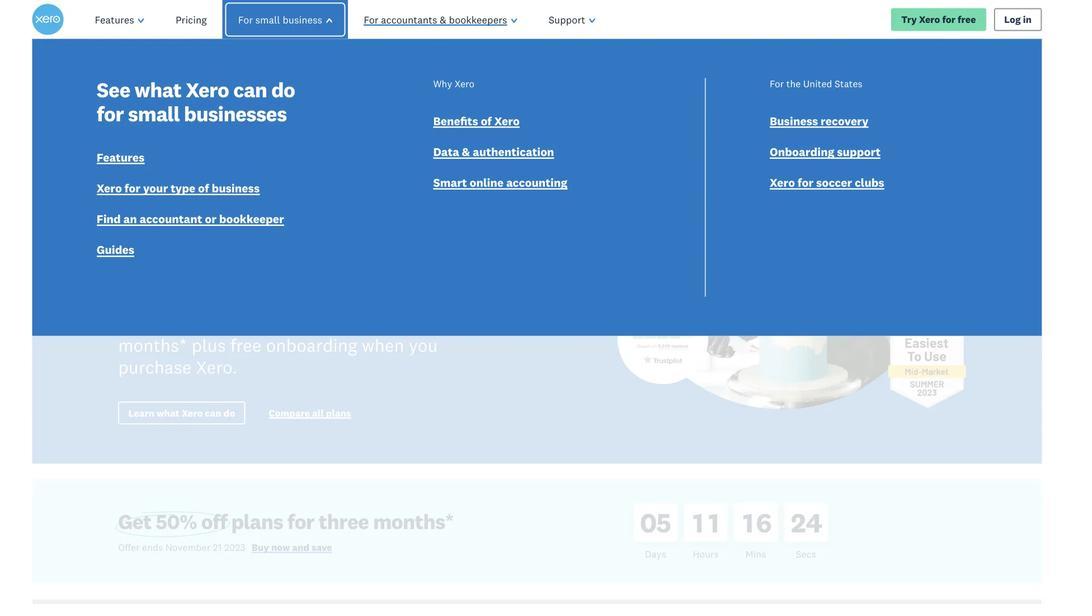 Task type: describe. For each thing, give the bounding box(es) containing it.
smart online accounting link
[[433, 175, 567, 192]]

back to what you love with xero accounting software
[[118, 70, 411, 298]]

mins
[[746, 548, 766, 560]]

2
[[791, 505, 805, 540]]

1 vertical spatial business
[[212, 181, 260, 195]]

0
[[640, 505, 656, 540]]

to
[[317, 70, 362, 129]]

your
[[143, 181, 168, 195]]

features link
[[97, 150, 145, 167]]

bookkeeper
[[219, 212, 284, 226]]

0 vertical spatial plans
[[326, 407, 351, 419]]

a xero user decorating a cake with blue icing. social proof badges surrounding the circular image. image
[[548, 39, 1042, 464]]

ends
[[142, 541, 163, 553]]

accounting inside smart online accounting link
[[506, 175, 567, 190]]

2 4
[[791, 505, 822, 540]]

log in link
[[994, 8, 1042, 31]]

50%
[[304, 313, 341, 335]]

what for learn
[[157, 407, 179, 419]]

business
[[770, 113, 818, 128]]

or
[[205, 212, 217, 226]]

limited
[[118, 313, 180, 335]]

accountants
[[381, 13, 437, 26]]

for left your
[[125, 181, 140, 195]]

xero inside the back to what you love with xero accounting software
[[222, 155, 321, 213]]

05 days, 11 hours, 16 minutes and 24 seconds timer
[[634, 495, 956, 568]]

buy now and save link
[[252, 541, 332, 556]]

what inside the back to what you love with xero accounting software
[[118, 113, 225, 171]]

features button
[[79, 0, 160, 39]]

for for for the united states
[[770, 78, 784, 90]]

for right try
[[942, 13, 956, 25]]

months* inside limited time offer: get 50% off for 3 months* plus free onboarding when you purchase xero.
[[118, 334, 187, 357]]

for small business
[[238, 13, 322, 26]]

small inside dropdown button
[[255, 13, 280, 26]]

learn
[[128, 407, 155, 419]]

try
[[901, 13, 917, 25]]

limited time offer: get 50% off for 3 months* plus free onboarding when you purchase xero.
[[118, 313, 438, 378]]

buy
[[252, 541, 269, 553]]

log in
[[1004, 13, 1032, 25]]

4
[[806, 505, 822, 540]]

smart
[[433, 175, 467, 190]]

clubs
[[855, 175, 884, 190]]

accounting inside the back to what you love with xero accounting software
[[118, 197, 356, 256]]

onboarding
[[770, 144, 834, 159]]

try xero for free
[[901, 13, 976, 25]]

november
[[165, 541, 210, 553]]

onboarding support link
[[770, 144, 881, 162]]

compare
[[269, 407, 310, 419]]

get
[[272, 313, 300, 335]]

and
[[292, 541, 309, 553]]

benefits
[[433, 113, 478, 128]]

do for learn what xero can do
[[224, 407, 235, 419]]

support
[[837, 144, 881, 159]]

businesses
[[184, 101, 287, 127]]

all
[[312, 407, 324, 419]]

free inside limited time offer: get 50% off for 3 months* plus free onboarding when you purchase xero.
[[230, 334, 262, 357]]

business recovery link
[[770, 113, 869, 131]]

1 6
[[743, 505, 771, 540]]

21
[[213, 541, 222, 553]]

1 horizontal spatial free
[[958, 13, 976, 25]]

now
[[271, 541, 290, 553]]

offer:
[[225, 313, 267, 335]]

3
[[398, 313, 407, 335]]

smart online accounting
[[433, 175, 567, 190]]

buy now and save
[[252, 541, 332, 553]]

6
[[756, 505, 771, 540]]

find
[[97, 212, 121, 226]]

united
[[803, 78, 832, 90]]

the
[[786, 78, 801, 90]]

data & authentication
[[433, 144, 554, 159]]

xero for your type of business link
[[97, 180, 260, 198]]

see what xero can do for small businesses
[[97, 77, 295, 127]]

hours
[[693, 548, 719, 560]]

for the united states
[[770, 78, 863, 90]]

soccer
[[816, 175, 852, 190]]

onboarding support
[[770, 144, 881, 159]]

for up and on the bottom left
[[287, 509, 314, 535]]



Task type: vqa. For each thing, say whether or not it's contained in the screenshot.


Task type: locate. For each thing, give the bounding box(es) containing it.
offer
[[118, 541, 140, 553]]

in
[[1023, 13, 1032, 25]]

for left the
[[770, 78, 784, 90]]

xero for soccer clubs
[[770, 175, 884, 190]]

1 horizontal spatial &
[[462, 144, 470, 159]]

0 vertical spatial what
[[134, 77, 181, 103]]

support button
[[533, 0, 611, 39]]

accounting
[[506, 175, 567, 190], [118, 197, 356, 256]]

0 vertical spatial you
[[235, 113, 312, 171]]

you inside limited time offer: get 50% off for 3 months* plus free onboarding when you purchase xero.
[[409, 334, 438, 357]]

xero inside see what xero can do for small businesses
[[186, 77, 229, 103]]

compare all plans link
[[269, 407, 351, 422]]

0 horizontal spatial 1
[[693, 505, 703, 540]]

1 vertical spatial months*
[[373, 509, 454, 535]]

data & authentication link
[[433, 144, 554, 162]]

xero for your type of business
[[97, 181, 260, 195]]

for left soccer
[[798, 175, 814, 190]]

for up features link
[[97, 101, 124, 127]]

for
[[942, 13, 956, 25], [97, 101, 124, 127], [798, 175, 814, 190], [125, 181, 140, 195], [371, 313, 393, 335], [287, 509, 314, 535]]

what right learn
[[157, 407, 179, 419]]

benefits of xero link
[[433, 113, 520, 131]]

offer ends november 21 2023
[[118, 541, 245, 553]]

for accountants & bookkeepers
[[364, 13, 507, 26]]

1 1 from the left
[[693, 505, 703, 540]]

1 vertical spatial plans
[[231, 509, 283, 535]]

3 1 from the left
[[743, 505, 753, 540]]

plus
[[192, 334, 226, 357]]

do for see what xero can do for small businesses
[[271, 77, 295, 103]]

1 horizontal spatial accounting
[[506, 175, 567, 190]]

pricing
[[176, 13, 207, 26]]

guides link
[[97, 242, 134, 260]]

1 horizontal spatial do
[[271, 77, 295, 103]]

0 vertical spatial accounting
[[506, 175, 567, 190]]

2 horizontal spatial 1
[[743, 505, 753, 540]]

0 vertical spatial business
[[283, 13, 322, 26]]

months*
[[118, 334, 187, 357], [373, 509, 454, 535]]

what for see
[[134, 77, 181, 103]]

0 vertical spatial free
[[958, 13, 976, 25]]

0 vertical spatial months*
[[118, 334, 187, 357]]

2023
[[224, 541, 245, 553]]

0 horizontal spatial of
[[198, 181, 209, 195]]

compare all plans
[[269, 407, 351, 419]]

free right plus
[[230, 334, 262, 357]]

0 vertical spatial features
[[95, 13, 134, 26]]

features inside dropdown button
[[95, 13, 134, 26]]

0 horizontal spatial months*
[[118, 334, 187, 357]]

for for for accountants & bookkeepers
[[364, 13, 378, 26]]

what
[[134, 77, 181, 103], [118, 113, 225, 171], [157, 407, 179, 419]]

1 vertical spatial accounting
[[118, 197, 356, 256]]

save
[[312, 541, 332, 553]]

benefits of xero
[[433, 113, 520, 128]]

business recovery
[[770, 113, 869, 128]]

with
[[118, 155, 212, 213]]

secs
[[796, 548, 816, 560]]

find an accountant or bookkeeper
[[97, 212, 284, 226]]

accountant
[[140, 212, 202, 226]]

plans for three months*
[[227, 509, 454, 535]]

1 horizontal spatial small
[[255, 13, 280, 26]]

for small business button
[[219, 0, 352, 39]]

for left 3
[[371, 313, 393, 335]]

&
[[440, 13, 446, 26], [462, 144, 470, 159]]

2 1 from the left
[[709, 505, 719, 540]]

1 vertical spatial what
[[118, 113, 225, 171]]

for inside see what xero can do for small businesses
[[97, 101, 124, 127]]

1 horizontal spatial 1
[[709, 505, 719, 540]]

see
[[97, 77, 130, 103]]

recovery
[[821, 113, 869, 128]]

features
[[95, 13, 134, 26], [97, 150, 145, 164]]

states
[[835, 78, 863, 90]]

why xero
[[433, 78, 475, 90]]

what up xero for your type of business
[[118, 113, 225, 171]]

features for features dropdown button
[[95, 13, 134, 26]]

0 horizontal spatial free
[[230, 334, 262, 357]]

purchase
[[118, 356, 192, 378]]

0 vertical spatial do
[[271, 77, 295, 103]]

1
[[693, 505, 703, 540], [709, 505, 719, 540], [743, 505, 753, 540]]

xero.
[[196, 356, 237, 378]]

for inside for small business dropdown button
[[238, 13, 253, 26]]

free
[[958, 13, 976, 25], [230, 334, 262, 357]]

0 horizontal spatial business
[[212, 181, 260, 195]]

support
[[549, 13, 585, 26]]

free left "log"
[[958, 13, 976, 25]]

0 vertical spatial can
[[233, 77, 267, 103]]

1 horizontal spatial plans
[[326, 407, 351, 419]]

love
[[322, 113, 411, 171]]

1 vertical spatial do
[[224, 407, 235, 419]]

for accountants & bookkeepers button
[[348, 0, 533, 39]]

for for for small business
[[238, 13, 253, 26]]

data
[[433, 144, 459, 159]]

1 horizontal spatial months*
[[373, 509, 454, 535]]

plans up buy
[[231, 509, 283, 535]]

type
[[171, 181, 195, 195]]

do inside see what xero can do for small businesses
[[271, 77, 295, 103]]

you inside the back to what you love with xero accounting software
[[235, 113, 312, 171]]

days
[[645, 548, 666, 560]]

do
[[271, 77, 295, 103], [224, 407, 235, 419]]

1 horizontal spatial you
[[409, 334, 438, 357]]

plans right all
[[326, 407, 351, 419]]

2 vertical spatial what
[[157, 407, 179, 419]]

why
[[433, 78, 452, 90]]

of right benefits
[[481, 113, 492, 128]]

online
[[470, 175, 504, 190]]

1 vertical spatial can
[[205, 407, 221, 419]]

0 horizontal spatial &
[[440, 13, 446, 26]]

what right see
[[134, 77, 181, 103]]

software
[[118, 239, 305, 298]]

try xero for free link
[[891, 8, 986, 31]]

can inside learn what xero can do link
[[205, 407, 221, 419]]

& inside data & authentication link
[[462, 144, 470, 159]]

log
[[1004, 13, 1021, 25]]

1 vertical spatial &
[[462, 144, 470, 159]]

xero for soccer clubs link
[[770, 175, 884, 192]]

for inside limited time offer: get 50% off for 3 months* plus free onboarding when you purchase xero.
[[371, 313, 393, 335]]

1 vertical spatial of
[[198, 181, 209, 195]]

small inside see what xero can do for small businesses
[[128, 101, 180, 127]]

xero homepage image
[[32, 4, 64, 35]]

find an accountant or bookkeeper link
[[97, 211, 284, 229]]

of right type
[[198, 181, 209, 195]]

1 horizontal spatial can
[[233, 77, 267, 103]]

for left accountants on the top left
[[364, 13, 378, 26]]

pricing link
[[160, 0, 222, 39]]

three
[[319, 509, 369, 535]]

0 horizontal spatial can
[[205, 407, 221, 419]]

& inside for accountants & bookkeepers dropdown button
[[440, 13, 446, 26]]

0 horizontal spatial for
[[238, 13, 253, 26]]

1 horizontal spatial for
[[364, 13, 378, 26]]

guides
[[97, 243, 134, 257]]

& right accountants on the top left
[[440, 13, 446, 26]]

0 horizontal spatial small
[[128, 101, 180, 127]]

can for see what xero can do for small businesses
[[233, 77, 267, 103]]

for right pricing
[[238, 13, 253, 26]]

an
[[123, 212, 137, 226]]

authentication
[[473, 144, 554, 159]]

learn what xero can do link
[[118, 402, 245, 425]]

off
[[345, 313, 366, 335]]

onboarding
[[266, 334, 357, 357]]

1 horizontal spatial business
[[283, 13, 322, 26]]

0 horizontal spatial you
[[235, 113, 312, 171]]

0 vertical spatial small
[[255, 13, 280, 26]]

5
[[656, 505, 671, 540]]

1 horizontal spatial of
[[481, 113, 492, 128]]

what inside see what xero can do for small businesses
[[134, 77, 181, 103]]

bookkeepers
[[449, 13, 507, 26]]

0 vertical spatial &
[[440, 13, 446, 26]]

back
[[204, 70, 307, 129]]

1 vertical spatial small
[[128, 101, 180, 127]]

0 vertical spatial of
[[481, 113, 492, 128]]

0 horizontal spatial accounting
[[118, 197, 356, 256]]

1 vertical spatial you
[[409, 334, 438, 357]]

can inside see what xero can do for small businesses
[[233, 77, 267, 103]]

xero
[[919, 13, 940, 25], [186, 77, 229, 103], [455, 78, 475, 90], [494, 113, 520, 128], [222, 155, 321, 213], [770, 175, 795, 190], [97, 181, 122, 195], [182, 407, 203, 419]]

for inside for accountants & bookkeepers dropdown button
[[364, 13, 378, 26]]

small
[[255, 13, 280, 26], [128, 101, 180, 127]]

0 horizontal spatial do
[[224, 407, 235, 419]]

1 vertical spatial features
[[97, 150, 145, 164]]

& right "data"
[[462, 144, 470, 159]]

plans
[[326, 407, 351, 419], [231, 509, 283, 535]]

learn what xero can do
[[128, 407, 235, 419]]

can for learn what xero can do
[[205, 407, 221, 419]]

0 horizontal spatial plans
[[231, 509, 283, 535]]

1 vertical spatial free
[[230, 334, 262, 357]]

you
[[235, 113, 312, 171], [409, 334, 438, 357]]

2 horizontal spatial for
[[770, 78, 784, 90]]

business inside dropdown button
[[283, 13, 322, 26]]

0 5
[[640, 505, 671, 540]]

features for features link
[[97, 150, 145, 164]]



